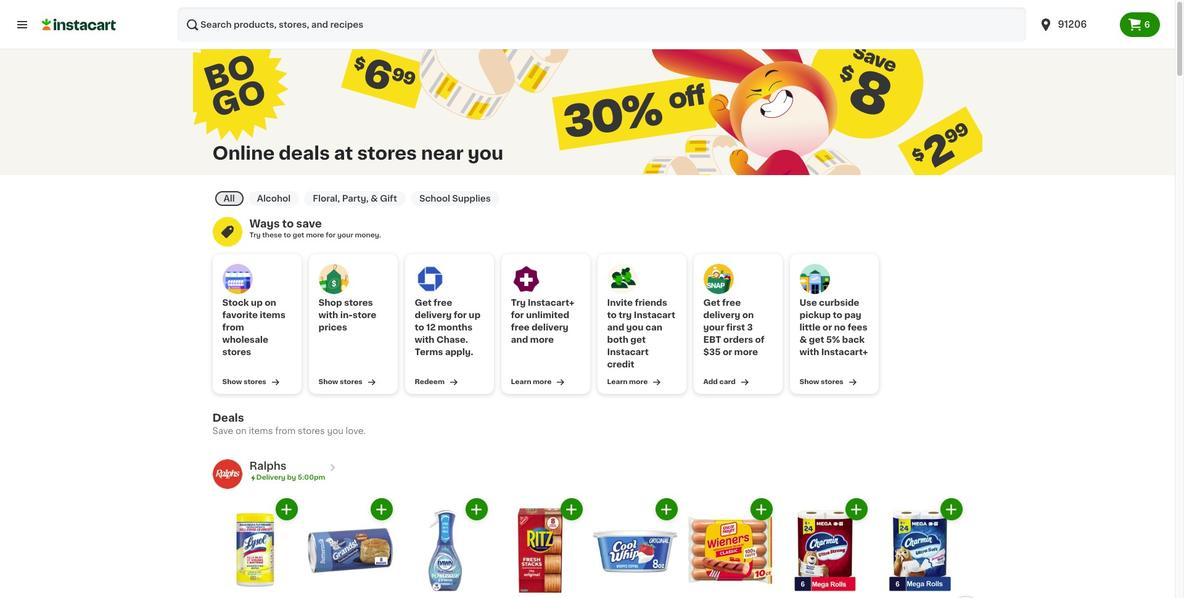 Task type: vqa. For each thing, say whether or not it's contained in the screenshot.
left Try
yes



Task type: locate. For each thing, give the bounding box(es) containing it.
ebt
[[704, 336, 721, 344]]

3 show stores from the left
[[800, 379, 844, 386]]

1 vertical spatial up
[[469, 311, 481, 320]]

from down favorite
[[222, 323, 244, 332]]

2 vertical spatial with
[[800, 348, 819, 357]]

0 horizontal spatial learn more
[[511, 379, 552, 386]]

learn more
[[511, 379, 552, 386], [607, 379, 648, 386]]

try instacart+ for unlimited free delivery and more
[[511, 299, 575, 344]]

2 horizontal spatial get
[[809, 336, 825, 344]]

you inside "invite friends to try instacart and you can both get instacart credit"
[[626, 323, 644, 332]]

invite friends to try instacart and you can both get instacart credit
[[607, 299, 676, 369]]

online
[[213, 144, 275, 162]]

0 vertical spatial up
[[251, 299, 263, 307]]

stores
[[357, 144, 417, 162], [344, 299, 373, 307], [222, 348, 251, 357], [244, 379, 266, 386], [340, 379, 363, 386], [821, 379, 844, 386], [298, 427, 325, 436]]

or left no
[[823, 323, 832, 332]]

of
[[755, 336, 765, 344]]

from
[[222, 323, 244, 332], [275, 427, 296, 436]]

1 add image from the left
[[279, 502, 294, 517]]

0 horizontal spatial learn
[[511, 379, 531, 386]]

0 vertical spatial items
[[260, 311, 286, 320]]

delivery inside try instacart+ for unlimited free delivery and more
[[532, 323, 569, 332]]

0 vertical spatial or
[[823, 323, 832, 332]]

6 add image from the left
[[849, 502, 864, 517]]

3 add image from the left
[[469, 502, 484, 517]]

get inside get free delivery on your first 3 ebt orders of $35 or more
[[704, 299, 720, 307]]

more down orders
[[734, 348, 758, 357]]

free
[[434, 299, 452, 307], [722, 299, 741, 307], [511, 323, 530, 332]]

0 horizontal spatial free
[[434, 299, 452, 307]]

7 add image from the left
[[944, 502, 959, 517]]

use curbside pickup to pay little or no fees & get 5% back with instacart+
[[800, 299, 868, 357]]

0 horizontal spatial &
[[371, 194, 378, 203]]

5 product group from the left
[[592, 499, 678, 598]]

&
[[371, 194, 378, 203], [800, 336, 807, 344]]

from inside the deals save on items from stores you love.
[[275, 427, 296, 436]]

1 horizontal spatial &
[[800, 336, 807, 344]]

instacart logo image
[[42, 17, 116, 32]]

show stores
[[222, 379, 266, 386], [319, 379, 363, 386], [800, 379, 844, 386]]

more
[[306, 232, 324, 239], [530, 336, 554, 344], [734, 348, 758, 357], [533, 379, 552, 386], [629, 379, 648, 386]]

2 horizontal spatial show stores
[[800, 379, 844, 386]]

free inside get free delivery on your first 3 ebt orders of $35 or more
[[722, 299, 741, 307]]

1 show stores from the left
[[222, 379, 266, 386]]

free for on
[[722, 299, 741, 307]]

pickup
[[800, 311, 831, 320]]

2 horizontal spatial show
[[800, 379, 819, 386]]

0 vertical spatial your
[[337, 232, 353, 239]]

& down little
[[800, 336, 807, 344]]

2 learn from the left
[[607, 379, 628, 386]]

0 vertical spatial instacart+
[[528, 299, 575, 307]]

2 vertical spatial you
[[327, 427, 344, 436]]

online deals at stores near you main content
[[0, 0, 1175, 598]]

for
[[326, 232, 336, 239], [454, 311, 467, 320], [511, 311, 524, 320]]

with inside use curbside pickup to pay little or no fees & get 5% back with instacart+
[[800, 348, 819, 357]]

get up ebt
[[704, 299, 720, 307]]

add image for 1st product group from the right
[[944, 502, 959, 517]]

to left 12
[[415, 323, 424, 332]]

show
[[222, 379, 242, 386], [319, 379, 338, 386], [800, 379, 819, 386]]

add image
[[279, 502, 294, 517], [374, 502, 389, 517], [469, 502, 484, 517], [564, 502, 579, 517], [659, 502, 674, 517], [849, 502, 864, 517], [944, 502, 959, 517]]

with up terms
[[415, 336, 435, 344]]

0 vertical spatial with
[[319, 311, 338, 320]]

0 horizontal spatial up
[[251, 299, 263, 307]]

7 product group from the left
[[782, 499, 868, 598]]

free inside get free delivery for up to 12 months with chase. terms apply.
[[434, 299, 452, 307]]

get free delivery on your first 3 ebt orders of $35 or more
[[704, 299, 765, 357]]

more inside ways to save try these to get more for your money.
[[306, 232, 324, 239]]

4 add image from the left
[[564, 502, 579, 517]]

0 vertical spatial &
[[371, 194, 378, 203]]

more down "unlimited"
[[530, 336, 554, 344]]

in-
[[340, 311, 353, 320]]

1 horizontal spatial and
[[607, 323, 624, 332]]

pay
[[845, 311, 862, 320]]

school supplies link
[[411, 191, 500, 206]]

free down "unlimited"
[[511, 323, 530, 332]]

item carousel region
[[213, 499, 980, 598]]

1 vertical spatial &
[[800, 336, 807, 344]]

show stores for use curbside pickup to pay little or no fees & get 5% back with instacart+
[[800, 379, 844, 386]]

to left try
[[607, 311, 617, 320]]

unlimited
[[526, 311, 569, 320]]

delivery up first
[[704, 311, 741, 320]]

1 horizontal spatial delivery
[[532, 323, 569, 332]]

1 show from the left
[[222, 379, 242, 386]]

learn
[[511, 379, 531, 386], [607, 379, 628, 386]]

instacart+ down back at the right of page
[[821, 348, 868, 357]]

1 vertical spatial and
[[511, 336, 528, 344]]

orders
[[723, 336, 753, 344]]

for up months at the left of the page
[[454, 311, 467, 320]]

0 horizontal spatial get
[[415, 299, 432, 307]]

stock
[[222, 299, 249, 307]]

1 horizontal spatial up
[[469, 311, 481, 320]]

instacart
[[634, 311, 676, 320], [607, 348, 649, 357]]

1 vertical spatial or
[[723, 348, 732, 357]]

1 vertical spatial your
[[704, 323, 724, 332]]

get inside "invite friends to try instacart and you can both get instacart credit"
[[631, 336, 646, 344]]

delivery inside get free delivery for up to 12 months with chase. terms apply.
[[415, 311, 452, 320]]

0 vertical spatial and
[[607, 323, 624, 332]]

instacart up credit
[[607, 348, 649, 357]]

floral, party, & gift
[[313, 194, 397, 203]]

you left the love.
[[327, 427, 344, 436]]

you for deals
[[327, 427, 344, 436]]

delivery inside get free delivery on your first 3 ebt orders of $35 or more
[[704, 311, 741, 320]]

2 horizontal spatial for
[[511, 311, 524, 320]]

8 product group from the left
[[877, 499, 963, 598]]

0 horizontal spatial for
[[326, 232, 336, 239]]

fees
[[848, 323, 868, 332]]

1 vertical spatial try
[[511, 299, 526, 307]]

your
[[337, 232, 353, 239], [704, 323, 724, 332]]

0 horizontal spatial with
[[319, 311, 338, 320]]

curbside
[[819, 299, 860, 307]]

party,
[[342, 194, 369, 203]]

on inside stock up on favorite items from wholesale stores
[[265, 299, 276, 307]]

3 show from the left
[[800, 379, 819, 386]]

2 horizontal spatial with
[[800, 348, 819, 357]]

0 horizontal spatial or
[[723, 348, 732, 357]]

money.
[[355, 232, 381, 239]]

instacart+ up "unlimited"
[[528, 299, 575, 307]]

stores inside shop stores with in-store prices
[[344, 299, 373, 307]]

2 learn more from the left
[[607, 379, 648, 386]]

5 add image from the left
[[659, 502, 674, 517]]

0 horizontal spatial and
[[511, 336, 528, 344]]

1 horizontal spatial you
[[468, 144, 504, 162]]

get inside get free delivery for up to 12 months with chase. terms apply.
[[415, 299, 432, 307]]

card
[[720, 379, 736, 386]]

back
[[842, 336, 865, 344]]

get for get free delivery on your first 3 ebt orders of $35 or more
[[704, 299, 720, 307]]

learn for try instacart+ for unlimited free delivery and more
[[511, 379, 531, 386]]

0 vertical spatial you
[[468, 144, 504, 162]]

2 get from the left
[[704, 299, 720, 307]]

up up favorite
[[251, 299, 263, 307]]

1 horizontal spatial free
[[511, 323, 530, 332]]

items
[[260, 311, 286, 320], [249, 427, 273, 436]]

91206
[[1058, 20, 1087, 29]]

show stores up deals
[[222, 379, 266, 386]]

show stores up the love.
[[319, 379, 363, 386]]

5:00pm
[[298, 474, 325, 481]]

for inside get free delivery for up to 12 months with chase. terms apply.
[[454, 311, 467, 320]]

show down prices on the left bottom
[[319, 379, 338, 386]]

1 horizontal spatial get
[[631, 336, 646, 344]]

get
[[293, 232, 304, 239], [631, 336, 646, 344], [809, 336, 825, 344]]

0 vertical spatial try
[[250, 232, 261, 239]]

add image for fifth product group from the right
[[564, 502, 579, 517]]

1 get from the left
[[415, 299, 432, 307]]

with
[[319, 311, 338, 320], [415, 336, 435, 344], [800, 348, 819, 357]]

add image for eighth product group from the right
[[279, 502, 294, 517]]

you inside the deals save on items from stores you love.
[[327, 427, 344, 436]]

from up ralphs
[[275, 427, 296, 436]]

on up 3 at the right bottom
[[743, 311, 754, 320]]

more inside try instacart+ for unlimited free delivery and more
[[530, 336, 554, 344]]

for left "unlimited"
[[511, 311, 524, 320]]

or
[[823, 323, 832, 332], [723, 348, 732, 357]]

show stores for stock up on favorite items from wholesale stores
[[222, 379, 266, 386]]

2 horizontal spatial free
[[722, 299, 741, 307]]

1 horizontal spatial for
[[454, 311, 467, 320]]

2 horizontal spatial on
[[743, 311, 754, 320]]

and up both
[[607, 323, 624, 332]]

your left money.
[[337, 232, 353, 239]]

for down floral,
[[326, 232, 336, 239]]

1 horizontal spatial learn more
[[607, 379, 648, 386]]

show down little
[[800, 379, 819, 386]]

free up first
[[722, 299, 741, 307]]

1 vertical spatial from
[[275, 427, 296, 436]]

1 learn more from the left
[[511, 379, 552, 386]]

items right favorite
[[260, 311, 286, 320]]

on right stock
[[265, 299, 276, 307]]

free up 12
[[434, 299, 452, 307]]

1 horizontal spatial try
[[511, 299, 526, 307]]

get inside ways to save try these to get more for your money.
[[293, 232, 304, 239]]

add image for 7th product group
[[849, 502, 864, 517]]

2 product group from the left
[[308, 499, 393, 598]]

ralphs image
[[213, 460, 242, 489]]

apply.
[[445, 348, 473, 357]]

1 vertical spatial items
[[249, 427, 273, 436]]

0 vertical spatial from
[[222, 323, 244, 332]]

91206 button
[[1031, 7, 1120, 42], [1038, 7, 1113, 42]]

delivery up 12
[[415, 311, 452, 320]]

0 horizontal spatial get
[[293, 232, 304, 239]]

5%
[[827, 336, 840, 344]]

get inside use curbside pickup to pay little or no fees & get 5% back with instacart+
[[809, 336, 825, 344]]

3 product group from the left
[[403, 499, 488, 598]]

you down try
[[626, 323, 644, 332]]

1 vertical spatial with
[[415, 336, 435, 344]]

2 add image from the left
[[374, 502, 389, 517]]

0 horizontal spatial delivery
[[415, 311, 452, 320]]

2 horizontal spatial delivery
[[704, 311, 741, 320]]

friends
[[635, 299, 667, 307]]

on inside the deals save on items from stores you love.
[[236, 427, 247, 436]]

and
[[607, 323, 624, 332], [511, 336, 528, 344]]

1 horizontal spatial instacart+
[[821, 348, 868, 357]]

or inside use curbside pickup to pay little or no fees & get 5% back with instacart+
[[823, 323, 832, 332]]

try inside try instacart+ for unlimited free delivery and more
[[511, 299, 526, 307]]

get down save in the top left of the page
[[293, 232, 304, 239]]

0 horizontal spatial you
[[327, 427, 344, 436]]

you right near
[[468, 144, 504, 162]]

you
[[468, 144, 504, 162], [626, 323, 644, 332], [327, 427, 344, 436]]

show stores for shop stores with in-store prices
[[319, 379, 363, 386]]

2 horizontal spatial you
[[626, 323, 644, 332]]

redeem
[[415, 379, 445, 386]]

try
[[250, 232, 261, 239], [511, 299, 526, 307]]

1 horizontal spatial learn
[[607, 379, 628, 386]]

2 show from the left
[[319, 379, 338, 386]]

gift
[[380, 194, 397, 203]]

0 horizontal spatial instacart+
[[528, 299, 575, 307]]

to left save in the top left of the page
[[282, 219, 294, 229]]

on
[[265, 299, 276, 307], [743, 311, 754, 320], [236, 427, 247, 436]]

product group
[[213, 499, 298, 598], [308, 499, 393, 598], [403, 499, 488, 598], [497, 499, 583, 598], [592, 499, 678, 598], [687, 499, 773, 598], [782, 499, 868, 598], [877, 499, 963, 598]]

show up deals
[[222, 379, 242, 386]]

4 product group from the left
[[497, 499, 583, 598]]

up up months at the left of the page
[[469, 311, 481, 320]]

show stores down 5%
[[800, 379, 844, 386]]

to inside "invite friends to try instacart and you can both get instacart credit"
[[607, 311, 617, 320]]

items up ralphs
[[249, 427, 273, 436]]

can
[[646, 323, 663, 332]]

1 horizontal spatial show
[[319, 379, 338, 386]]

free inside try instacart+ for unlimited free delivery and more
[[511, 323, 530, 332]]

or right $35
[[723, 348, 732, 357]]

get up 12
[[415, 299, 432, 307]]

2 91206 button from the left
[[1038, 7, 1113, 42]]

None search field
[[178, 7, 1026, 42]]

instacart+
[[528, 299, 575, 307], [821, 348, 868, 357]]

items inside stock up on favorite items from wholesale stores
[[260, 311, 286, 320]]

0 horizontal spatial show stores
[[222, 379, 266, 386]]

1 learn from the left
[[511, 379, 531, 386]]

with down shop
[[319, 311, 338, 320]]

ways to save try these to get more for your money.
[[250, 219, 381, 239]]

1 horizontal spatial with
[[415, 336, 435, 344]]

stores inside the deals save on items from stores you love.
[[298, 427, 325, 436]]

1 horizontal spatial get
[[704, 299, 720, 307]]

both
[[607, 336, 629, 344]]

0 vertical spatial on
[[265, 299, 276, 307]]

on for deals
[[236, 427, 247, 436]]

more down save in the top left of the page
[[306, 232, 324, 239]]

instacart up can
[[634, 311, 676, 320]]

1 horizontal spatial show stores
[[319, 379, 363, 386]]

get down can
[[631, 336, 646, 344]]

0 horizontal spatial your
[[337, 232, 353, 239]]

instacart+ inside try instacart+ for unlimited free delivery and more
[[528, 299, 575, 307]]

these
[[262, 232, 282, 239]]

add card
[[704, 379, 736, 386]]

free for for
[[434, 299, 452, 307]]

delivery
[[256, 474, 285, 481]]

get
[[415, 299, 432, 307], [704, 299, 720, 307]]

on right save
[[236, 427, 247, 436]]

& left gift
[[371, 194, 378, 203]]

1 horizontal spatial from
[[275, 427, 296, 436]]

1 horizontal spatial on
[[265, 299, 276, 307]]

and down "unlimited"
[[511, 336, 528, 344]]

delivery down "unlimited"
[[532, 323, 569, 332]]

favorite
[[222, 311, 258, 320]]

3
[[747, 323, 753, 332]]

deals
[[213, 413, 244, 423]]

near
[[421, 144, 464, 162]]

to down curbside
[[833, 311, 843, 320]]

get down little
[[809, 336, 825, 344]]

get for get free delivery for up to 12 months with chase. terms apply.
[[415, 299, 432, 307]]

2 show stores from the left
[[319, 379, 363, 386]]

1 vertical spatial instacart+
[[821, 348, 868, 357]]

2 vertical spatial on
[[236, 427, 247, 436]]

1 vertical spatial on
[[743, 311, 754, 320]]

0 horizontal spatial try
[[250, 232, 261, 239]]

1 vertical spatial you
[[626, 323, 644, 332]]

0 horizontal spatial show
[[222, 379, 242, 386]]

your inside ways to save try these to get more for your money.
[[337, 232, 353, 239]]

1 horizontal spatial or
[[823, 323, 832, 332]]

delivery
[[415, 311, 452, 320], [704, 311, 741, 320], [532, 323, 569, 332]]

up inside get free delivery for up to 12 months with chase. terms apply.
[[469, 311, 481, 320]]

floral, party, & gift link
[[304, 191, 406, 206]]

with down little
[[800, 348, 819, 357]]

1 horizontal spatial your
[[704, 323, 724, 332]]

floral,
[[313, 194, 340, 203]]

shop
[[319, 299, 342, 307]]

0 horizontal spatial on
[[236, 427, 247, 436]]

0 horizontal spatial from
[[222, 323, 244, 332]]

your up ebt
[[704, 323, 724, 332]]



Task type: describe. For each thing, give the bounding box(es) containing it.
your inside get free delivery on your first 3 ebt orders of $35 or more
[[704, 323, 724, 332]]

delivery for to
[[415, 311, 452, 320]]

store
[[353, 311, 376, 320]]

try
[[619, 311, 632, 320]]

Search field
[[178, 7, 1026, 42]]

with inside shop stores with in-store prices
[[319, 311, 338, 320]]

6
[[1145, 20, 1150, 29]]

shop stores with in-store prices
[[319, 299, 376, 332]]

and inside "invite friends to try instacart and you can both get instacart credit"
[[607, 323, 624, 332]]

add image for 4th product group from right
[[659, 502, 674, 517]]

deals
[[279, 144, 330, 162]]

from inside stock up on favorite items from wholesale stores
[[222, 323, 244, 332]]

savings education cards icon image
[[213, 217, 242, 247]]

months
[[438, 323, 473, 332]]

items inside the deals save on items from stores you love.
[[249, 427, 273, 436]]

1 product group from the left
[[213, 499, 298, 598]]

deals save on items from stores you love.
[[213, 413, 366, 436]]

and inside try instacart+ for unlimited free delivery and more
[[511, 336, 528, 344]]

save
[[213, 427, 233, 436]]

stock up on favorite items from wholesale stores
[[222, 299, 286, 357]]

learn more for try instacart+ for unlimited free delivery and more
[[511, 379, 552, 386]]

$35
[[704, 348, 721, 357]]

save
[[296, 219, 322, 229]]

6 button
[[1120, 12, 1160, 37]]

credit
[[607, 360, 635, 369]]

1 vertical spatial instacart
[[607, 348, 649, 357]]

all
[[224, 194, 235, 203]]

instacart+ inside use curbside pickup to pay little or no fees & get 5% back with instacart+
[[821, 348, 868, 357]]

wholesale
[[222, 336, 268, 344]]

to right these
[[284, 232, 291, 239]]

for inside ways to save try these to get more for your money.
[[326, 232, 336, 239]]

to inside use curbside pickup to pay little or no fees & get 5% back with instacart+
[[833, 311, 843, 320]]

more down credit
[[629, 379, 648, 386]]

1 91206 button from the left
[[1031, 7, 1120, 42]]

all link
[[215, 191, 243, 206]]

12
[[426, 323, 436, 332]]

terms
[[415, 348, 443, 357]]

on inside get free delivery on your first 3 ebt orders of $35 or more
[[743, 311, 754, 320]]

try inside ways to save try these to get more for your money.
[[250, 232, 261, 239]]

you for invite
[[626, 323, 644, 332]]

ways
[[250, 219, 280, 229]]

chase.
[[437, 336, 468, 344]]

at
[[334, 144, 353, 162]]

supplies
[[452, 194, 491, 203]]

& inside use curbside pickup to pay little or no fees & get 5% back with instacart+
[[800, 336, 807, 344]]

6 product group from the left
[[687, 499, 773, 598]]

more inside get free delivery on your first 3 ebt orders of $35 or more
[[734, 348, 758, 357]]

stores inside stock up on favorite items from wholesale stores
[[222, 348, 251, 357]]

get free delivery for up to 12 months with chase. terms apply.
[[415, 299, 481, 357]]

love.
[[346, 427, 366, 436]]

to inside get free delivery for up to 12 months with chase. terms apply.
[[415, 323, 424, 332]]

0 vertical spatial instacart
[[634, 311, 676, 320]]

learn for invite friends to try instacart and you can both get instacart credit
[[607, 379, 628, 386]]

show for stock up on favorite items from wholesale stores
[[222, 379, 242, 386]]

delivery for first
[[704, 311, 741, 320]]

little
[[800, 323, 821, 332]]

show for use curbside pickup to pay little or no fees & get 5% back with instacart+
[[800, 379, 819, 386]]

up inside stock up on favorite items from wholesale stores
[[251, 299, 263, 307]]

school
[[419, 194, 450, 203]]

prices
[[319, 323, 347, 332]]

invite
[[607, 299, 633, 307]]

on for stock
[[265, 299, 276, 307]]

or inside get free delivery on your first 3 ebt orders of $35 or more
[[723, 348, 732, 357]]

with inside get free delivery for up to 12 months with chase. terms apply.
[[415, 336, 435, 344]]

add image for 2nd product group from the left
[[374, 502, 389, 517]]

use
[[800, 299, 817, 307]]

alcohol link
[[248, 191, 299, 206]]

delivery by 5:00pm
[[256, 474, 325, 481]]

learn more for invite friends to try instacart and you can both get instacart credit
[[607, 379, 648, 386]]

& inside floral, party, & gift "link"
[[371, 194, 378, 203]]

by
[[287, 474, 296, 481]]

more down try instacart+ for unlimited free delivery and more
[[533, 379, 552, 386]]

add
[[704, 379, 718, 386]]

ralphs
[[250, 461, 287, 471]]

for inside try instacart+ for unlimited free delivery and more
[[511, 311, 524, 320]]

school supplies
[[419, 194, 491, 203]]

first
[[726, 323, 745, 332]]

no
[[834, 323, 846, 332]]

alcohol
[[257, 194, 291, 203]]

add image for 6th product group from the right
[[469, 502, 484, 517]]

show for shop stores with in-store prices
[[319, 379, 338, 386]]

online deals at stores near you
[[213, 144, 504, 162]]

add image
[[754, 502, 769, 517]]



